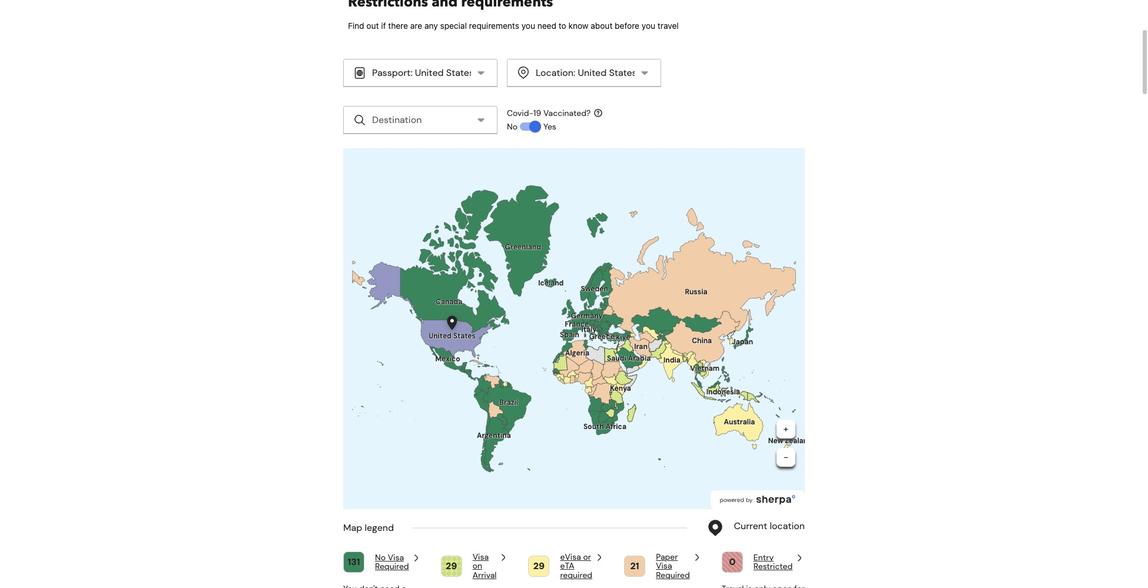 Task type: vqa. For each thing, say whether or not it's contained in the screenshot.
increase
no



Task type: locate. For each thing, give the bounding box(es) containing it.
need
[[537, 20, 556, 30]]

0 horizontal spatial you
[[521, 20, 535, 30]]

to
[[559, 20, 566, 30]]

travel
[[658, 20, 679, 30]]

before
[[615, 20, 639, 30]]

2 you from the left
[[642, 20, 655, 30]]

special
[[440, 20, 467, 30]]

1 horizontal spatial you
[[642, 20, 655, 30]]

find
[[348, 20, 364, 30]]

about
[[591, 20, 613, 30]]

you left need
[[521, 20, 535, 30]]

you
[[521, 20, 535, 30], [642, 20, 655, 30]]

out
[[366, 20, 379, 30]]

you left travel
[[642, 20, 655, 30]]



Task type: describe. For each thing, give the bounding box(es) containing it.
know
[[568, 20, 588, 30]]

if
[[381, 20, 386, 30]]

1 you from the left
[[521, 20, 535, 30]]

are
[[410, 20, 422, 30]]

requirements
[[469, 20, 519, 30]]

there
[[388, 20, 408, 30]]

any
[[424, 20, 438, 30]]

find out if there are any special requirements you need to know about before you travel
[[348, 20, 679, 30]]



